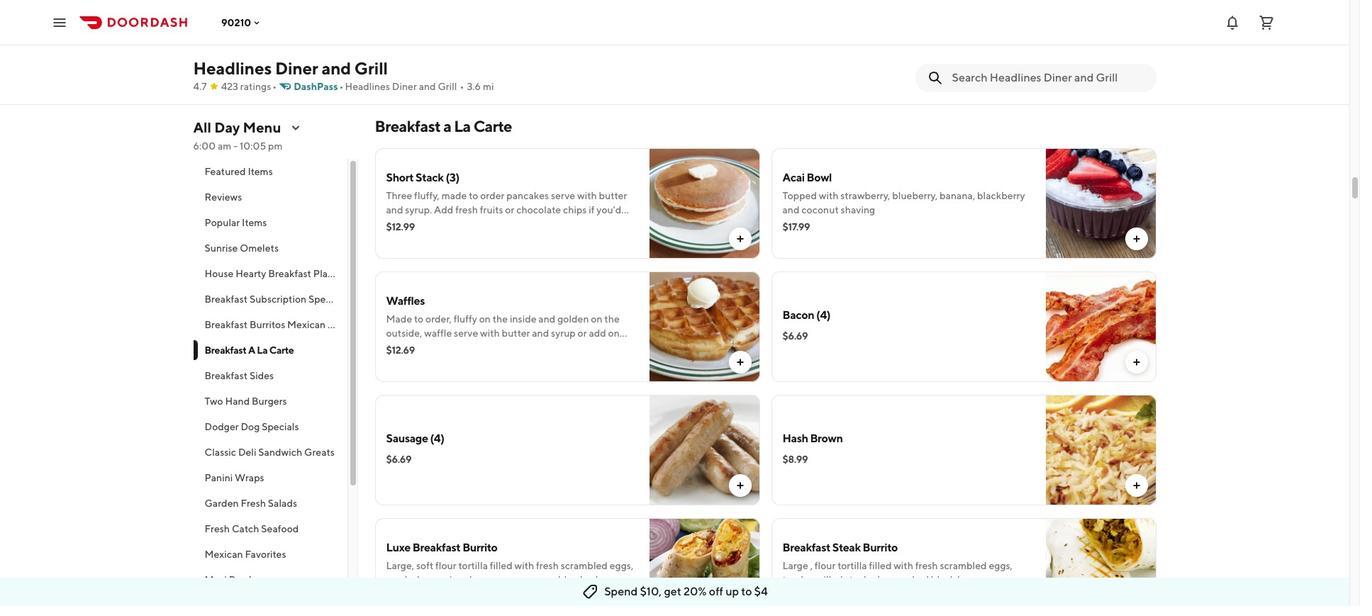 Task type: vqa. For each thing, say whether or not it's contained in the screenshot.
See
no



Task type: locate. For each thing, give the bounding box(es) containing it.
mexican favorites
[[205, 549, 286, 561]]

the left inside
[[493, 314, 508, 325]]

fresh catch seafood
[[205, 524, 299, 535]]

and up dashpass •
[[322, 58, 351, 78]]

1 horizontal spatial black
[[932, 575, 956, 586]]

grilled inside breakfast steak burrito large , flour tortilla filled with fresh scrambled eggs, tender grilled steak, slow cooked black beans, corn, creamy avocado slices, melted cheddar cheese, sour cream and fresh house made pico de gallo.
[[815, 575, 843, 586]]

0 horizontal spatial tender
[[607, 17, 637, 28]]

items down 10:05
[[248, 166, 273, 177]]

melted down ham, on the left bottom of page
[[424, 589, 456, 600]]

tender down large
[[783, 575, 813, 586]]

with inside short stack (3) three fluffy, made to order pancakes serve with butter and syrup. add fresh fruits or chocolate chips if you'd like.
[[578, 190, 597, 202]]

cream down large
[[783, 603, 811, 607]]

1 vertical spatial diner
[[392, 81, 417, 92]]

gallo.
[[522, 60, 548, 71], [421, 603, 448, 607], [948, 603, 975, 607]]

1 vertical spatial house
[[575, 589, 602, 600]]

add item to cart image for topped
[[1131, 233, 1143, 245]]

to right up
[[742, 585, 752, 599]]

diner
[[275, 58, 318, 78], [392, 81, 417, 92]]

0 vertical spatial favorites
[[368, 319, 409, 331]]

1 horizontal spatial cream
[[783, 603, 811, 607]]

house down avocado,
[[430, 60, 457, 71]]

on right the "add"
[[609, 328, 620, 339]]

specials inside dodger dog specials button
[[262, 421, 299, 433]]

0 vertical spatial black
[[545, 31, 569, 43]]

fresh
[[241, 498, 266, 509], [205, 524, 230, 535]]

tortilla for breakfast
[[838, 561, 868, 572]]

gallo. inside breakfast steak burrito large , flour tortilla filled with fresh scrambled eggs, tender grilled steak, slow cooked black beans, corn, creamy avocado slices, melted cheddar cheese, sour cream and fresh house made pico de gallo.
[[948, 603, 975, 607]]

filled inside large, soft flour  tortilla  filled with scrambled egg, tender grilled chicken breast, slow cooked black beans,  corn, creamy avocado, melted cheddar cheese, sour cream and fresh house made pico de gallo.
[[490, 17, 513, 28]]

slow up slices,
[[874, 575, 894, 586]]

and
[[322, 58, 351, 78], [386, 60, 403, 71], [419, 81, 436, 92], [386, 204, 403, 216], [783, 204, 800, 216], [539, 314, 556, 325], [532, 328, 549, 339], [531, 589, 548, 600], [813, 603, 830, 607]]

1 horizontal spatial to
[[469, 190, 479, 202]]

to for short
[[469, 190, 479, 202]]

large, up "smoky"
[[386, 561, 415, 572]]

items for popular items
[[242, 217, 267, 228]]

1 horizontal spatial carte
[[474, 117, 512, 136]]

burrito up bacon, on the bottom
[[463, 541, 498, 555]]

0 horizontal spatial black
[[545, 31, 569, 43]]

0 vertical spatial grilled
[[386, 31, 415, 43]]

scrambled inside breakfast steak burrito large , flour tortilla filled with fresh scrambled eggs, tender grilled steak, slow cooked black beans, corn, creamy avocado slices, melted cheddar cheese, sour cream and fresh house made pico de gallo.
[[940, 561, 987, 572]]

black inside breakfast steak burrito large , flour tortilla filled with fresh scrambled eggs, tender grilled steak, slow cooked black beans, corn, creamy avocado slices, melted cheddar cheese, sour cream and fresh house made pico de gallo.
[[932, 575, 956, 586]]

0 vertical spatial headlines
[[193, 58, 272, 78]]

cooked right breast, at the top of page
[[509, 31, 543, 43]]

flour inside breakfast steak burrito large , flour tortilla filled with fresh scrambled eggs, tender grilled steak, slow cooked black beans, corn, creamy avocado slices, melted cheddar cheese, sour cream and fresh house made pico de gallo.
[[815, 561, 836, 572]]

slow inside large, soft flour  tortilla  filled with scrambled egg, tender grilled chicken breast, slow cooked black beans,  corn, creamy avocado, melted cheddar cheese, sour cream and fresh house made pico de gallo.
[[487, 31, 507, 43]]

0 horizontal spatial fresh
[[205, 524, 230, 535]]

burrito inside luxe breakfast burrito large, soft flour tortilla filled with fresh scrambled eggs, smoky ham, crispy bacon, sausages, golden hash browns, melted cheddar cheese and fresh house made pico de gallo.
[[463, 541, 498, 555]]

0 vertical spatial soft
[[416, 17, 434, 28]]

banana,
[[940, 190, 976, 202]]

butter up you'd
[[599, 190, 627, 202]]

waffles image
[[650, 272, 760, 382]]

0 horizontal spatial headlines
[[193, 58, 272, 78]]

1 horizontal spatial (4)
[[817, 309, 831, 322]]

0 horizontal spatial $6.69
[[386, 454, 412, 465]]

strawberry,
[[841, 190, 891, 202]]

slow right breast, at the top of page
[[487, 31, 507, 43]]

diner for headlines diner and grill
[[275, 58, 318, 78]]

0 vertical spatial corn,
[[602, 31, 625, 43]]

0 horizontal spatial (4)
[[430, 432, 445, 446]]

or right fruits
[[505, 204, 515, 216]]

1 vertical spatial butter
[[502, 328, 530, 339]]

with inside large, soft flour  tortilla  filled with scrambled egg, tender grilled chicken breast, slow cooked black beans,  corn, creamy avocado, melted cheddar cheese, sour cream and fresh house made pico de gallo.
[[515, 17, 534, 28]]

favorites inside button
[[368, 319, 409, 331]]

sunrise
[[205, 243, 238, 254]]

scrambled inside luxe breakfast burrito large, soft flour tortilla filled with fresh scrambled eggs, smoky ham, crispy bacon, sausages, golden hash browns, melted cheddar cheese and fresh house made pico de gallo.
[[561, 561, 608, 572]]

cream
[[595, 45, 623, 57], [783, 603, 811, 607]]

0 horizontal spatial burrito
[[463, 541, 498, 555]]

0 vertical spatial cheese,
[[537, 45, 572, 57]]

1 vertical spatial la
[[257, 345, 268, 356]]

melted inside breakfast steak burrito large , flour tortilla filled with fresh scrambled eggs, tender grilled steak, slow cooked black beans, corn, creamy avocado slices, melted cheddar cheese, sour cream and fresh house made pico de gallo.
[[887, 589, 919, 600]]

fresh catch seafood button
[[193, 517, 347, 542]]

grilled up avocado
[[815, 575, 843, 586]]

2 horizontal spatial to
[[742, 585, 752, 599]]

1 horizontal spatial pico
[[487, 60, 506, 71]]

1 horizontal spatial creamy
[[783, 589, 816, 600]]

1 horizontal spatial tender
[[783, 575, 813, 586]]

house down hash in the bottom of the page
[[575, 589, 602, 600]]

slow
[[487, 31, 507, 43], [874, 575, 894, 586]]

2 large, from the top
[[386, 561, 415, 572]]

breakfast for breakfast a la carte
[[205, 345, 247, 356]]

favorites up your
[[368, 319, 409, 331]]

panini
[[205, 473, 233, 484]]

1 vertical spatial mexican
[[205, 549, 243, 561]]

fresh up fresh catch seafood
[[241, 498, 266, 509]]

specials for breakfast subscription specials
[[309, 294, 346, 305]]

soft up ham, on the left bottom of page
[[416, 561, 434, 572]]

3.6
[[467, 81, 481, 92]]

grilled
[[386, 31, 415, 43], [815, 575, 843, 586]]

6:00
[[193, 140, 216, 152]]

waffle
[[424, 328, 452, 339]]

breakfast inside luxe breakfast burrito large, soft flour tortilla filled with fresh scrambled eggs, smoky ham, crispy bacon, sausages, golden hash browns, melted cheddar cheese and fresh house made pico de gallo.
[[413, 541, 461, 555]]

headlines for headlines diner and grill
[[193, 58, 272, 78]]

sandwich
[[258, 447, 302, 458]]

headlines
[[193, 58, 272, 78], [345, 81, 390, 92]]

diner up dashpass
[[275, 58, 318, 78]]

la
[[454, 117, 471, 136], [257, 345, 268, 356]]

(4) for bacon (4)
[[817, 309, 831, 322]]

with
[[515, 17, 534, 28], [578, 190, 597, 202], [819, 190, 839, 202], [480, 328, 500, 339], [515, 561, 534, 572], [894, 561, 914, 572]]

large, up headlines diner and grill • 3.6 mi
[[386, 17, 415, 28]]

2 horizontal spatial house
[[857, 603, 884, 607]]

1 vertical spatial large,
[[386, 561, 415, 572]]

0 horizontal spatial creamy
[[386, 45, 419, 57]]

bowls
[[229, 575, 256, 586]]

0 horizontal spatial de
[[408, 603, 419, 607]]

notification bell image
[[1225, 14, 1242, 31]]

1 horizontal spatial gallo.
[[522, 60, 548, 71]]

0 horizontal spatial eggs,
[[610, 561, 634, 572]]

and inside luxe breakfast burrito large, soft flour tortilla filled with fresh scrambled eggs, smoky ham, crispy bacon, sausages, golden hash browns, melted cheddar cheese and fresh house made pico de gallo.
[[531, 589, 548, 600]]

0 horizontal spatial house
[[430, 60, 457, 71]]

dodger dog specials button
[[193, 414, 347, 440]]

$6.69 down bacon
[[783, 331, 808, 342]]

• left 3.6
[[460, 81, 464, 92]]

0 horizontal spatial pico
[[386, 603, 406, 607]]

0 vertical spatial serve
[[551, 190, 576, 202]]

beans, inside breakfast steak burrito large , flour tortilla filled with fresh scrambled eggs, tender grilled steak, slow cooked black beans, corn, creamy avocado slices, melted cheddar cheese, sour cream and fresh house made pico de gallo.
[[958, 575, 987, 586]]

0 vertical spatial la
[[454, 117, 471, 136]]

burrito inside breakfast steak burrito large , flour tortilla filled with fresh scrambled eggs, tender grilled steak, slow cooked black beans, corn, creamy avocado slices, melted cheddar cheese, sour cream and fresh house made pico de gallo.
[[863, 541, 898, 555]]

0 vertical spatial (4)
[[817, 309, 831, 322]]

pm
[[268, 140, 283, 152]]

mexi bowls button
[[193, 568, 347, 593]]

0 horizontal spatial grilled
[[386, 31, 415, 43]]

short stack (3) image
[[650, 148, 760, 259]]

with inside acai bowl topped with strawberry, blueberry, banana, blackberry and coconut shaving $17.99
[[819, 190, 839, 202]]

corn,
[[602, 31, 625, 43], [989, 575, 1012, 586]]

to inside short stack (3) three fluffy, made to order pancakes serve with butter and syrup. add fresh fruits or chocolate chips if you'd like.
[[469, 190, 479, 202]]

(4) right sausage on the bottom of the page
[[430, 432, 445, 446]]

breakfast for breakfast subscription specials
[[205, 294, 248, 305]]

sausage (4) image
[[650, 395, 760, 506]]

get
[[664, 585, 682, 599]]

filled inside breakfast steak burrito large , flour tortilla filled with fresh scrambled eggs, tender grilled steak, slow cooked black beans, corn, creamy avocado slices, melted cheddar cheese, sour cream and fresh house made pico de gallo.
[[870, 561, 892, 572]]

breakfast inside breakfast sides button
[[205, 370, 248, 382]]

house inside luxe breakfast burrito large, soft flour tortilla filled with fresh scrambled eggs, smoky ham, crispy bacon, sausages, golden hash browns, melted cheddar cheese and fresh house made pico de gallo.
[[575, 589, 602, 600]]

filled up mi
[[490, 17, 513, 28]]

popular items
[[205, 217, 267, 228]]

fresh inside large, soft flour  tortilla  filled with scrambled egg, tender grilled chicken breast, slow cooked black beans,  corn, creamy avocado, melted cheddar cheese, sour cream and fresh house made pico de gallo.
[[405, 60, 428, 71]]

breakfast inside house hearty breakfast plates button
[[268, 268, 311, 280]]

specials up the sandwich
[[262, 421, 299, 433]]

1 vertical spatial golden
[[547, 575, 578, 586]]

acai
[[783, 171, 805, 184]]

0 horizontal spatial the
[[493, 314, 508, 325]]

breakfast burritos mexican morning favorites
[[205, 319, 409, 331]]

popular items button
[[193, 210, 347, 236]]

1 horizontal spatial headlines
[[345, 81, 390, 92]]

eggs, for steak
[[989, 561, 1013, 572]]

grill left 3.6
[[438, 81, 457, 92]]

1 horizontal spatial de
[[508, 60, 520, 71]]

and inside acai bowl topped with strawberry, blueberry, banana, blackberry and coconut shaving $17.99
[[783, 204, 800, 216]]

filled inside luxe breakfast burrito large, soft flour tortilla filled with fresh scrambled eggs, smoky ham, crispy bacon, sausages, golden hash browns, melted cheddar cheese and fresh house made pico de gallo.
[[490, 561, 513, 572]]

to right made
[[414, 314, 424, 325]]

large,
[[386, 17, 415, 28], [386, 561, 415, 572]]

scrambled inside large, soft flour  tortilla  filled with scrambled egg, tender grilled chicken breast, slow cooked black beans,  corn, creamy avocado, melted cheddar cheese, sour cream and fresh house made pico de gallo.
[[536, 17, 583, 28]]

luxe
[[386, 541, 411, 555]]

1 vertical spatial grill
[[438, 81, 457, 92]]

423
[[221, 81, 238, 92]]

items up omelets
[[242, 217, 267, 228]]

and inside breakfast steak burrito large , flour tortilla filled with fresh scrambled eggs, tender grilled steak, slow cooked black beans, corn, creamy avocado slices, melted cheddar cheese, sour cream and fresh house made pico de gallo.
[[813, 603, 830, 607]]

favorites down fresh catch seafood button
[[245, 549, 286, 561]]

2 horizontal spatial •
[[460, 81, 464, 92]]

•
[[273, 81, 277, 92], [340, 81, 344, 92], [460, 81, 464, 92]]

1 large, from the top
[[386, 17, 415, 28]]

on right fluffy
[[479, 314, 491, 325]]

cheese, inside breakfast steak burrito large , flour tortilla filled with fresh scrambled eggs, tender grilled steak, slow cooked black beans, corn, creamy avocado slices, melted cheddar cheese, sour cream and fresh house made pico de gallo.
[[960, 589, 995, 600]]

filled up steak,
[[870, 561, 892, 572]]

burrito right steak
[[863, 541, 898, 555]]

1 vertical spatial (4)
[[430, 432, 445, 446]]

0 vertical spatial house
[[430, 60, 457, 71]]

tortilla inside luxe breakfast burrito large, soft flour tortilla filled with fresh scrambled eggs, smoky ham, crispy bacon, sausages, golden hash browns, melted cheddar cheese and fresh house made pico de gallo.
[[459, 561, 488, 572]]

0 horizontal spatial •
[[273, 81, 277, 92]]

pico inside luxe breakfast burrito large, soft flour tortilla filled with fresh scrambled eggs, smoky ham, crispy bacon, sausages, golden hash browns, melted cheddar cheese and fresh house made pico de gallo.
[[386, 603, 406, 607]]

0 horizontal spatial carte
[[269, 345, 294, 356]]

6:00 am - 10:05 pm
[[193, 140, 283, 152]]

soft up chicken
[[416, 17, 434, 28]]

headlines for headlines diner and grill • 3.6 mi
[[345, 81, 390, 92]]

corn, inside breakfast steak burrito large , flour tortilla filled with fresh scrambled eggs, tender grilled steak, slow cooked black beans, corn, creamy avocado slices, melted cheddar cheese, sour cream and fresh house made pico de gallo.
[[989, 575, 1012, 586]]

1 vertical spatial beans,
[[958, 575, 987, 586]]

mexican favorites button
[[193, 542, 347, 568]]

0 horizontal spatial favorites
[[245, 549, 286, 561]]

eggs, for breakfast
[[610, 561, 634, 572]]

headlines right dashpass •
[[345, 81, 390, 92]]

tender right egg,
[[607, 17, 637, 28]]

tortilla up steak,
[[838, 561, 868, 572]]

favorites inside button
[[245, 549, 286, 561]]

1 vertical spatial headlines
[[345, 81, 390, 92]]

grilled inside large, soft flour  tortilla  filled with scrambled egg, tender grilled chicken breast, slow cooked black beans,  corn, creamy avocado, melted cheddar cheese, sour cream and fresh house made pico de gallo.
[[386, 31, 415, 43]]

tortilla up breast, at the top of page
[[459, 17, 488, 28]]

cooked inside breakfast steak burrito large , flour tortilla filled with fresh scrambled eggs, tender grilled steak, slow cooked black beans, corn, creamy avocado slices, melted cheddar cheese, sour cream and fresh house made pico de gallo.
[[896, 575, 930, 586]]

add item to cart image for to
[[735, 357, 746, 368]]

mexican down subscription
[[287, 319, 326, 331]]

cheddar inside luxe breakfast burrito large, soft flour tortilla filled with fresh scrambled eggs, smoky ham, crispy bacon, sausages, golden hash browns, melted cheddar cheese and fresh house made pico de gallo.
[[458, 589, 495, 600]]

melted down breast, at the top of page
[[464, 45, 496, 57]]

golden left hash in the bottom of the page
[[547, 575, 578, 586]]

or left the "add"
[[578, 328, 587, 339]]

specials inside breakfast subscription specials button
[[309, 294, 346, 305]]

2 eggs, from the left
[[989, 561, 1013, 572]]

and inside short stack (3) three fluffy, made to order pancakes serve with butter and syrup. add fresh fruits or chocolate chips if you'd like.
[[386, 204, 403, 216]]

1 eggs, from the left
[[610, 561, 634, 572]]

1 horizontal spatial diner
[[392, 81, 417, 92]]

1 soft from the top
[[416, 17, 434, 28]]

acai bowl image
[[1046, 148, 1157, 259]]

grill
[[355, 58, 388, 78], [438, 81, 457, 92]]

1 vertical spatial items
[[242, 217, 267, 228]]

diner for headlines diner and grill • 3.6 mi
[[392, 81, 417, 92]]

or inside waffles made to order, fluffy on the inside and golden on the outside, waffle serve with butter and syrup or add on your favorite toppings.
[[578, 328, 587, 339]]

1 vertical spatial black
[[932, 575, 956, 586]]

flour right ,
[[815, 561, 836, 572]]

cooked right steak,
[[896, 575, 930, 586]]

1 horizontal spatial la
[[454, 117, 471, 136]]

1 horizontal spatial beans,
[[958, 575, 987, 586]]

1 vertical spatial tender
[[783, 575, 813, 586]]

flour
[[436, 17, 457, 28], [436, 561, 457, 572], [815, 561, 836, 572]]

gallo. inside luxe breakfast burrito large, soft flour tortilla filled with fresh scrambled eggs, smoky ham, crispy bacon, sausages, golden hash browns, melted cheddar cheese and fresh house made pico de gallo.
[[421, 603, 448, 607]]

1 horizontal spatial mexican
[[287, 319, 326, 331]]

1 vertical spatial serve
[[454, 328, 478, 339]]

diner up breakfast a la carte
[[392, 81, 417, 92]]

1 vertical spatial slow
[[874, 575, 894, 586]]

the up the "add"
[[605, 314, 620, 325]]

and down "topped"
[[783, 204, 800, 216]]

you'd
[[597, 204, 622, 216]]

fruits
[[480, 204, 503, 216]]

1 vertical spatial corn,
[[989, 575, 1012, 586]]

flour inside luxe breakfast burrito large, soft flour tortilla filled with fresh scrambled eggs, smoky ham, crispy bacon, sausages, golden hash browns, melted cheddar cheese and fresh house made pico de gallo.
[[436, 561, 457, 572]]

2 the from the left
[[605, 314, 620, 325]]

sour
[[574, 45, 593, 57], [997, 589, 1016, 600]]

creamy down large
[[783, 589, 816, 600]]

$6.69 down sausage on the bottom of the page
[[386, 454, 412, 465]]

to inside waffles made to order, fluffy on the inside and golden on the outside, waffle serve with butter and syrup or add on your favorite toppings.
[[414, 314, 424, 325]]

add
[[589, 328, 607, 339]]

(4) right bacon
[[817, 309, 831, 322]]

0 vertical spatial cream
[[595, 45, 623, 57]]

0 vertical spatial carte
[[474, 117, 512, 136]]

• right ratings
[[273, 81, 277, 92]]

a
[[248, 345, 255, 356]]

burrito for breakfast
[[463, 541, 498, 555]]

(4)
[[817, 309, 831, 322], [430, 432, 445, 446]]

flour up chicken
[[436, 17, 457, 28]]

1 vertical spatial favorites
[[245, 549, 286, 561]]

breakfast subscription specials
[[205, 294, 346, 305]]

0 horizontal spatial butter
[[502, 328, 530, 339]]

on up the "add"
[[591, 314, 603, 325]]

like.
[[386, 219, 405, 230]]

0 horizontal spatial diner
[[275, 58, 318, 78]]

0 horizontal spatial melted
[[424, 589, 456, 600]]

brown
[[811, 432, 843, 446]]

and up like.
[[386, 204, 403, 216]]

soft
[[416, 17, 434, 28], [416, 561, 434, 572]]

or inside short stack (3) three fluffy, made to order pancakes serve with butter and syrup. add fresh fruits or chocolate chips if you'd like.
[[505, 204, 515, 216]]

with inside breakfast steak burrito large , flour tortilla filled with fresh scrambled eggs, tender grilled steak, slow cooked black beans, corn, creamy avocado slices, melted cheddar cheese, sour cream and fresh house made pico de gallo.
[[894, 561, 914, 572]]

2 horizontal spatial on
[[609, 328, 620, 339]]

(4) for sausage (4)
[[430, 432, 445, 446]]

pico inside breakfast steak burrito large , flour tortilla filled with fresh scrambled eggs, tender grilled steak, slow cooked black beans, corn, creamy avocado slices, melted cheddar cheese, sour cream and fresh house made pico de gallo.
[[913, 603, 933, 607]]

creamy down chicken
[[386, 45, 419, 57]]

90210
[[221, 17, 251, 28]]

breakfast for breakfast sides
[[205, 370, 248, 382]]

add item to cart image
[[735, 233, 746, 245], [1131, 233, 1143, 245], [735, 357, 746, 368], [1131, 357, 1143, 368], [1131, 480, 1143, 492]]

pico inside large, soft flour  tortilla  filled with scrambled egg, tender grilled chicken breast, slow cooked black beans,  corn, creamy avocado, melted cheddar cheese, sour cream and fresh house made pico de gallo.
[[487, 60, 506, 71]]

1 horizontal spatial the
[[605, 314, 620, 325]]

1 vertical spatial cheese,
[[960, 589, 995, 600]]

• right dashpass
[[340, 81, 344, 92]]

butter down inside
[[502, 328, 530, 339]]

1 horizontal spatial favorites
[[368, 319, 409, 331]]

steak,
[[845, 575, 872, 586]]

headlines diner and grill
[[193, 58, 388, 78]]

breakfast burritos mexican morning favorites button
[[193, 312, 409, 338]]

dodger dog specials
[[205, 421, 299, 433]]

outside,
[[386, 328, 423, 339]]

2 horizontal spatial pico
[[913, 603, 933, 607]]

1 horizontal spatial $6.69
[[783, 331, 808, 342]]

breakfast inside breakfast subscription specials button
[[205, 294, 248, 305]]

grill for headlines diner and grill
[[355, 58, 388, 78]]

off
[[709, 585, 724, 599]]

and down avocado
[[813, 603, 830, 607]]

and up headlines diner and grill • 3.6 mi
[[386, 60, 403, 71]]

tortilla inside breakfast steak burrito large , flour tortilla filled with fresh scrambled eggs, tender grilled steak, slow cooked black beans, corn, creamy avocado slices, melted cheddar cheese, sour cream and fresh house made pico de gallo.
[[838, 561, 868, 572]]

cheese, inside large, soft flour  tortilla  filled with scrambled egg, tender grilled chicken breast, slow cooked black beans,  corn, creamy avocado, melted cheddar cheese, sour cream and fresh house made pico de gallo.
[[537, 45, 572, 57]]

house down slices,
[[857, 603, 884, 607]]

catch
[[232, 524, 259, 535]]

0 vertical spatial mexican
[[287, 319, 326, 331]]

cream down egg,
[[595, 45, 623, 57]]

breakfast inside breakfast steak burrito large , flour tortilla filled with fresh scrambled eggs, tender grilled steak, slow cooked black beans, corn, creamy avocado slices, melted cheddar cheese, sour cream and fresh house made pico de gallo.
[[783, 541, 831, 555]]

mexican up mexi bowls
[[205, 549, 243, 561]]

$6.69 for sausage (4)
[[386, 454, 412, 465]]

0 horizontal spatial grill
[[355, 58, 388, 78]]

eggs, inside luxe breakfast burrito large, soft flour tortilla filled with fresh scrambled eggs, smoky ham, crispy bacon, sausages, golden hash browns, melted cheddar cheese and fresh house made pico de gallo.
[[610, 561, 634, 572]]

ham,
[[417, 575, 439, 586]]

golden up syrup
[[558, 314, 589, 325]]

specials down plates
[[309, 294, 346, 305]]

1 vertical spatial cream
[[783, 603, 811, 607]]

fresh
[[405, 60, 428, 71], [456, 204, 478, 216], [536, 561, 559, 572], [916, 561, 938, 572], [550, 589, 573, 600], [832, 603, 855, 607]]

0 horizontal spatial slow
[[487, 31, 507, 43]]

two hand burgers button
[[193, 389, 347, 414]]

large, inside large, soft flour  tortilla  filled with scrambled egg, tender grilled chicken breast, slow cooked black beans,  corn, creamy avocado, melted cheddar cheese, sour cream and fresh house made pico de gallo.
[[386, 17, 415, 28]]

and down avocado,
[[419, 81, 436, 92]]

made inside breakfast steak burrito large , flour tortilla filled with fresh scrambled eggs, tender grilled steak, slow cooked black beans, corn, creamy avocado slices, melted cheddar cheese, sour cream and fresh house made pico de gallo.
[[886, 603, 911, 607]]

and down sausages,
[[531, 589, 548, 600]]

1 • from the left
[[273, 81, 277, 92]]

0 horizontal spatial cheddar
[[458, 589, 495, 600]]

0 horizontal spatial gallo.
[[421, 603, 448, 607]]

chips
[[563, 204, 587, 216]]

0 vertical spatial beans,
[[571, 31, 600, 43]]

tortilla up bacon, on the bottom
[[459, 561, 488, 572]]

flour up crispy
[[436, 561, 457, 572]]

melted right slices,
[[887, 589, 919, 600]]

creamy inside breakfast steak burrito large , flour tortilla filled with fresh scrambled eggs, tender grilled steak, slow cooked black beans, corn, creamy avocado slices, melted cheddar cheese, sour cream and fresh house made pico de gallo.
[[783, 589, 816, 600]]

headlines up 423
[[193, 58, 272, 78]]

1 burrito from the left
[[463, 541, 498, 555]]

to left the order
[[469, 190, 479, 202]]

2 burrito from the left
[[863, 541, 898, 555]]

filled up bacon, on the bottom
[[490, 561, 513, 572]]

butter
[[599, 190, 627, 202], [502, 328, 530, 339]]

2 soft from the top
[[416, 561, 434, 572]]

classic deli sandwich greats
[[205, 447, 335, 458]]

0 horizontal spatial mexican
[[205, 549, 243, 561]]

0 horizontal spatial to
[[414, 314, 424, 325]]

1 horizontal spatial cheddar
[[498, 45, 535, 57]]

house inside breakfast steak burrito large , flour tortilla filled with fresh scrambled eggs, tender grilled steak, slow cooked black beans, corn, creamy avocado slices, melted cheddar cheese, sour cream and fresh house made pico de gallo.
[[857, 603, 884, 607]]

0 horizontal spatial cheese,
[[537, 45, 572, 57]]

2 horizontal spatial cheddar
[[921, 589, 958, 600]]

0 vertical spatial diner
[[275, 58, 318, 78]]

butter inside short stack (3) three fluffy, made to order pancakes serve with butter and syrup. add fresh fruits or chocolate chips if you'd like.
[[599, 190, 627, 202]]

la for a
[[257, 345, 268, 356]]

reviews
[[205, 192, 242, 203]]

eggs, inside breakfast steak burrito large , flour tortilla filled with fresh scrambled eggs, tender grilled steak, slow cooked black beans, corn, creamy avocado slices, melted cheddar cheese, sour cream and fresh house made pico de gallo.
[[989, 561, 1013, 572]]

carte up breakfast sides button in the bottom of the page
[[269, 345, 294, 356]]

grilled left chicken
[[386, 31, 415, 43]]

grill up headlines diner and grill • 3.6 mi
[[355, 58, 388, 78]]

1 vertical spatial sour
[[997, 589, 1016, 600]]

0 horizontal spatial serve
[[454, 328, 478, 339]]

carte down mi
[[474, 117, 512, 136]]

creamy
[[386, 45, 419, 57], [783, 589, 816, 600]]

omelets
[[240, 243, 279, 254]]

serve up toppings.
[[454, 328, 478, 339]]

waffles made to order, fluffy on the inside and golden on the outside, waffle serve with butter and syrup or add on your favorite toppings.
[[386, 294, 620, 353]]

2 horizontal spatial gallo.
[[948, 603, 975, 607]]

house inside large, soft flour  tortilla  filled with scrambled egg, tender grilled chicken breast, slow cooked black beans,  corn, creamy avocado, melted cheddar cheese, sour cream and fresh house made pico de gallo.
[[430, 60, 457, 71]]

1 horizontal spatial or
[[578, 328, 587, 339]]

2 horizontal spatial de
[[935, 603, 946, 607]]

burrito
[[463, 541, 498, 555], [863, 541, 898, 555]]

items for featured items
[[248, 166, 273, 177]]

1 horizontal spatial serve
[[551, 190, 576, 202]]

add item to cart image
[[735, 480, 746, 492]]

breakfast inside breakfast burritos mexican morning favorites button
[[205, 319, 248, 331]]

serve up chips
[[551, 190, 576, 202]]

1 horizontal spatial cooked
[[896, 575, 930, 586]]

0 vertical spatial creamy
[[386, 45, 419, 57]]

two
[[205, 396, 223, 407]]

topped
[[783, 190, 817, 202]]

1 horizontal spatial eggs,
[[989, 561, 1013, 572]]

0 vertical spatial butter
[[599, 190, 627, 202]]

made inside large, soft flour  tortilla  filled with scrambled egg, tender grilled chicken breast, slow cooked black beans,  corn, creamy avocado, melted cheddar cheese, sour cream and fresh house made pico de gallo.
[[459, 60, 485, 71]]

soft inside luxe breakfast burrito large, soft flour tortilla filled with fresh scrambled eggs, smoky ham, crispy bacon, sausages, golden hash browns, melted cheddar cheese and fresh house made pico de gallo.
[[416, 561, 434, 572]]

fluffy,
[[414, 190, 440, 202]]

fresh down garden
[[205, 524, 230, 535]]



Task type: describe. For each thing, give the bounding box(es) containing it.
soft inside large, soft flour  tortilla  filled with scrambled egg, tender grilled chicken breast, slow cooked black beans,  corn, creamy avocado, melted cheddar cheese, sour cream and fresh house made pico de gallo.
[[416, 17, 434, 28]]

slow inside breakfast steak burrito large , flour tortilla filled with fresh scrambled eggs, tender grilled steak, slow cooked black beans, corn, creamy avocado slices, melted cheddar cheese, sour cream and fresh house made pico de gallo.
[[874, 575, 894, 586]]

browns,
[[386, 589, 422, 600]]

golden inside waffles made to order, fluffy on the inside and golden on the outside, waffle serve with butter and syrup or add on your favorite toppings.
[[558, 314, 589, 325]]

two hand burgers
[[205, 396, 287, 407]]

egg,
[[585, 17, 605, 28]]

sausage (4)
[[386, 432, 445, 446]]

melted inside large, soft flour  tortilla  filled with scrambled egg, tender grilled chicken breast, slow cooked black beans,  corn, creamy avocado, melted cheddar cheese, sour cream and fresh house made pico de gallo.
[[464, 45, 496, 57]]

$8.99
[[783, 454, 808, 465]]

breakfast for breakfast a la carte
[[375, 117, 441, 136]]

popular
[[205, 217, 240, 228]]

made
[[386, 314, 412, 325]]

scrambled for luxe
[[561, 561, 608, 572]]

to for spend
[[742, 585, 752, 599]]

flour for breakfast
[[815, 561, 836, 572]]

-
[[234, 140, 238, 152]]

breakfast a la carte
[[205, 345, 294, 356]]

order,
[[426, 314, 452, 325]]

breakfast for breakfast steak burrito large , flour tortilla filled with fresh scrambled eggs, tender grilled steak, slow cooked black beans, corn, creamy avocado slices, melted cheddar cheese, sour cream and fresh house made pico de gallo.
[[783, 541, 831, 555]]

large
[[783, 561, 809, 572]]

grill for headlines diner and grill • 3.6 mi
[[438, 81, 457, 92]]

sunrise omelets
[[205, 243, 279, 254]]

4.7
[[193, 81, 207, 92]]

carte for breakfast a la carte
[[269, 345, 294, 356]]

cream inside large, soft flour  tortilla  filled with scrambled egg, tender grilled chicken breast, slow cooked black beans,  corn, creamy avocado, melted cheddar cheese, sour cream and fresh house made pico de gallo.
[[595, 45, 623, 57]]

cheddar inside breakfast steak burrito large , flour tortilla filled with fresh scrambled eggs, tender grilled steak, slow cooked black beans, corn, creamy avocado slices, melted cheddar cheese, sour cream and fresh house made pico de gallo.
[[921, 589, 958, 600]]

2 • from the left
[[340, 81, 344, 92]]

0 vertical spatial fresh
[[241, 498, 266, 509]]

all day menu
[[193, 119, 281, 136]]

featured items button
[[193, 159, 347, 184]]

fresh inside short stack (3) three fluffy, made to order pancakes serve with butter and syrup. add fresh fruits or chocolate chips if you'd like.
[[456, 204, 478, 216]]

breakfast a la carte
[[375, 117, 512, 136]]

burrito for steak
[[863, 541, 898, 555]]

breakfast sides button
[[193, 363, 347, 389]]

luxe breakfast burrito image
[[650, 519, 760, 607]]

house hearty breakfast plates button
[[193, 261, 347, 287]]

1 the from the left
[[493, 314, 508, 325]]

de inside luxe breakfast burrito large, soft flour tortilla filled with fresh scrambled eggs, smoky ham, crispy bacon, sausages, golden hash browns, melted cheddar cheese and fresh house made pico de gallo.
[[408, 603, 419, 607]]

$12.69
[[386, 345, 415, 356]]

sour inside breakfast steak burrito large , flour tortilla filled with fresh scrambled eggs, tender grilled steak, slow cooked black beans, corn, creamy avocado slices, melted cheddar cheese, sour cream and fresh house made pico de gallo.
[[997, 589, 1016, 600]]

panini wraps
[[205, 473, 264, 484]]

filled for breakfast
[[870, 561, 892, 572]]

panini wraps button
[[193, 465, 347, 491]]

subscription
[[250, 294, 307, 305]]

large, soft flour  tortilla  filled with scrambled egg, tender grilled chicken breast, slow cooked black beans,  corn, creamy avocado, melted cheddar cheese, sour cream and fresh house made pico de gallo.
[[386, 17, 637, 71]]

short stack (3) three fluffy, made to order pancakes serve with butter and syrup. add fresh fruits or chocolate chips if you'd like.
[[386, 171, 627, 230]]

open menu image
[[51, 14, 68, 31]]

and down inside
[[532, 328, 549, 339]]

de inside large, soft flour  tortilla  filled with scrambled egg, tender grilled chicken breast, slow cooked black beans,  corn, creamy avocado, melted cheddar cheese, sour cream and fresh house made pico de gallo.
[[508, 60, 520, 71]]

large, inside luxe breakfast burrito large, soft flour tortilla filled with fresh scrambled eggs, smoky ham, crispy bacon, sausages, golden hash browns, melted cheddar cheese and fresh house made pico de gallo.
[[386, 561, 415, 572]]

$17.99
[[783, 221, 810, 233]]

shaving
[[841, 204, 876, 216]]

,
[[811, 561, 813, 572]]

hash brown
[[783, 432, 843, 446]]

morning
[[328, 319, 366, 331]]

headlines diner and grill • 3.6 mi
[[345, 81, 494, 92]]

if
[[589, 204, 595, 216]]

cheddar inside large, soft flour  tortilla  filled with scrambled egg, tender grilled chicken breast, slow cooked black beans,  corn, creamy avocado, melted cheddar cheese, sour cream and fresh house made pico de gallo.
[[498, 45, 535, 57]]

gallo. inside large, soft flour  tortilla  filled with scrambled egg, tender grilled chicken breast, slow cooked black beans,  corn, creamy avocado, melted cheddar cheese, sour cream and fresh house made pico de gallo.
[[522, 60, 548, 71]]

with inside luxe breakfast burrito large, soft flour tortilla filled with fresh scrambled eggs, smoky ham, crispy bacon, sausages, golden hash browns, melted cheddar cheese and fresh house made pico de gallo.
[[515, 561, 534, 572]]

plates
[[313, 268, 341, 280]]

$10,
[[640, 585, 662, 599]]

and up syrup
[[539, 314, 556, 325]]

bacon (4)
[[783, 309, 831, 322]]

butter inside waffles made to order, fluffy on the inside and golden on the outside, waffle serve with butter and syrup or add on your favorite toppings.
[[502, 328, 530, 339]]

made inside luxe breakfast burrito large, soft flour tortilla filled with fresh scrambled eggs, smoky ham, crispy bacon, sausages, golden hash browns, melted cheddar cheese and fresh house made pico de gallo.
[[604, 589, 629, 600]]

specials for dodger dog specials
[[262, 421, 299, 433]]

melted inside luxe breakfast burrito large, soft flour tortilla filled with fresh scrambled eggs, smoky ham, crispy bacon, sausages, golden hash browns, melted cheddar cheese and fresh house made pico de gallo.
[[424, 589, 456, 600]]

burritos
[[250, 319, 285, 331]]

scrambled for breakfast
[[940, 561, 987, 572]]

and inside large, soft flour  tortilla  filled with scrambled egg, tender grilled chicken breast, slow cooked black beans,  corn, creamy avocado, melted cheddar cheese, sour cream and fresh house made pico de gallo.
[[386, 60, 403, 71]]

luxe breakfast burrito large, soft flour tortilla filled with fresh scrambled eggs, smoky ham, crispy bacon, sausages, golden hash browns, melted cheddar cheese and fresh house made pico de gallo.
[[386, 541, 634, 607]]

avocado
[[818, 589, 856, 600]]

chicken
[[417, 31, 452, 43]]

breakfast subscription specials button
[[193, 287, 347, 312]]

0 items, open order cart image
[[1259, 14, 1276, 31]]

breakfast for breakfast burritos mexican morning favorites
[[205, 319, 248, 331]]

bacon,
[[470, 575, 500, 586]]

hash
[[783, 432, 809, 446]]

bacon (4) image
[[1046, 272, 1157, 382]]

add item to cart image for (3)
[[735, 233, 746, 245]]

3 • from the left
[[460, 81, 464, 92]]

hash
[[580, 575, 602, 586]]

pancakes
[[507, 190, 549, 202]]

dodger
[[205, 421, 239, 433]]

a
[[444, 117, 452, 136]]

breakfast sides
[[205, 370, 274, 382]]

cream inside breakfast steak burrito large , flour tortilla filled with fresh scrambled eggs, tender grilled steak, slow cooked black beans, corn, creamy avocado slices, melted cheddar cheese, sour cream and fresh house made pico de gallo.
[[783, 603, 811, 607]]

1 vertical spatial fresh
[[205, 524, 230, 535]]

chocolate
[[517, 204, 561, 216]]

blueberry,
[[893, 190, 938, 202]]

20%
[[684, 585, 707, 599]]

cooked inside large, soft flour  tortilla  filled with scrambled egg, tender grilled chicken breast, slow cooked black beans,  corn, creamy avocado, melted cheddar cheese, sour cream and fresh house made pico de gallo.
[[509, 31, 543, 43]]

waffles
[[386, 294, 425, 308]]

de inside breakfast steak burrito large , flour tortilla filled with fresh scrambled eggs, tender grilled steak, slow cooked black beans, corn, creamy avocado slices, melted cheddar cheese, sour cream and fresh house made pico de gallo.
[[935, 603, 946, 607]]

bowl
[[807, 171, 832, 184]]

mexi
[[205, 575, 227, 586]]

classic
[[205, 447, 236, 458]]

classic deli sandwich greats button
[[193, 440, 347, 465]]

dashpass
[[294, 81, 338, 92]]

with inside waffles made to order, fluffy on the inside and golden on the outside, waffle serve with butter and syrup or add on your favorite toppings.
[[480, 328, 500, 339]]

featured items
[[205, 166, 273, 177]]

steak
[[833, 541, 861, 555]]

smoky
[[386, 575, 415, 586]]

acai bowl topped with strawberry, blueberry, banana, blackberry and coconut shaving $17.99
[[783, 171, 1026, 233]]

carte for breakfast a la carte
[[474, 117, 512, 136]]

garden fresh salads
[[205, 498, 297, 509]]

0 horizontal spatial on
[[479, 314, 491, 325]]

breakfast steak burrito image
[[1046, 519, 1157, 607]]

garden fresh salads button
[[193, 491, 347, 517]]

toppings.
[[445, 342, 487, 353]]

serve inside short stack (3) three fluffy, made to order pancakes serve with butter and syrup. add fresh fruits or chocolate chips if you'd like.
[[551, 190, 576, 202]]

am
[[218, 140, 232, 152]]

tender inside breakfast steak burrito large , flour tortilla filled with fresh scrambled eggs, tender grilled steak, slow cooked black beans, corn, creamy avocado slices, melted cheddar cheese, sour cream and fresh house made pico de gallo.
[[783, 575, 813, 586]]

sunrise omelets button
[[193, 236, 347, 261]]

golden inside luxe breakfast burrito large, soft flour tortilla filled with fresh scrambled eggs, smoky ham, crispy bacon, sausages, golden hash browns, melted cheddar cheese and fresh house made pico de gallo.
[[547, 575, 578, 586]]

serve inside waffles made to order, fluffy on the inside and golden on the outside, waffle serve with butter and syrup or add on your favorite toppings.
[[454, 328, 478, 339]]

tender inside large, soft flour  tortilla  filled with scrambled egg, tender grilled chicken breast, slow cooked black beans,  corn, creamy avocado, melted cheddar cheese, sour cream and fresh house made pico de gallo.
[[607, 17, 637, 28]]

house hearty breakfast plates
[[205, 268, 341, 280]]

your
[[386, 342, 406, 353]]

tortilla for luxe
[[459, 561, 488, 572]]

spend
[[605, 585, 638, 599]]

$6.69 for bacon (4)
[[783, 331, 808, 342]]

all
[[193, 119, 212, 136]]

hash brown image
[[1046, 395, 1157, 506]]

la for a
[[454, 117, 471, 136]]

creamy inside large, soft flour  tortilla  filled with scrambled egg, tender grilled chicken breast, slow cooked black beans,  corn, creamy avocado, melted cheddar cheese, sour cream and fresh house made pico de gallo.
[[386, 45, 419, 57]]

tortilla inside large, soft flour  tortilla  filled with scrambled egg, tender grilled chicken breast, slow cooked black beans,  corn, creamy avocado, melted cheddar cheese, sour cream and fresh house made pico de gallo.
[[459, 17, 488, 28]]

breast,
[[454, 31, 485, 43]]

slices,
[[858, 589, 885, 600]]

three
[[386, 190, 412, 202]]

black inside large, soft flour  tortilla  filled with scrambled egg, tender grilled chicken breast, slow cooked black beans,  corn, creamy avocado, melted cheddar cheese, sour cream and fresh house made pico de gallo.
[[545, 31, 569, 43]]

Item Search search field
[[953, 70, 1146, 86]]

mexican inside breakfast burritos mexican morning favorites button
[[287, 319, 326, 331]]

flour inside large, soft flour  tortilla  filled with scrambled egg, tender grilled chicken breast, slow cooked black beans,  corn, creamy avocado, melted cheddar cheese, sour cream and fresh house made pico de gallo.
[[436, 17, 457, 28]]

sour inside large, soft flour  tortilla  filled with scrambled egg, tender grilled chicken breast, slow cooked black beans,  corn, creamy avocado, melted cheddar cheese, sour cream and fresh house made pico de gallo.
[[574, 45, 593, 57]]

crispy
[[441, 575, 468, 586]]

syrup
[[551, 328, 576, 339]]

made inside short stack (3) three fluffy, made to order pancakes serve with butter and syrup. add fresh fruits or chocolate chips if you'd like.
[[442, 190, 467, 202]]

garden
[[205, 498, 239, 509]]

1 horizontal spatial on
[[591, 314, 603, 325]]

flour for luxe
[[436, 561, 457, 572]]

mexi bowls
[[205, 575, 256, 586]]

mexican inside mexican favorites button
[[205, 549, 243, 561]]

menus image
[[290, 122, 301, 133]]

reviews button
[[193, 184, 347, 210]]

deli
[[238, 447, 257, 458]]

filled for luxe
[[490, 561, 513, 572]]

breakfast chicken burrito image
[[650, 0, 760, 86]]

corn, inside large, soft flour  tortilla  filled with scrambled egg, tender grilled chicken breast, slow cooked black beans,  corn, creamy avocado, melted cheddar cheese, sour cream and fresh house made pico de gallo.
[[602, 31, 625, 43]]

sides
[[250, 370, 274, 382]]

beans, inside large, soft flour  tortilla  filled with scrambled egg, tender grilled chicken breast, slow cooked black beans,  corn, creamy avocado, melted cheddar cheese, sour cream and fresh house made pico de gallo.
[[571, 31, 600, 43]]



